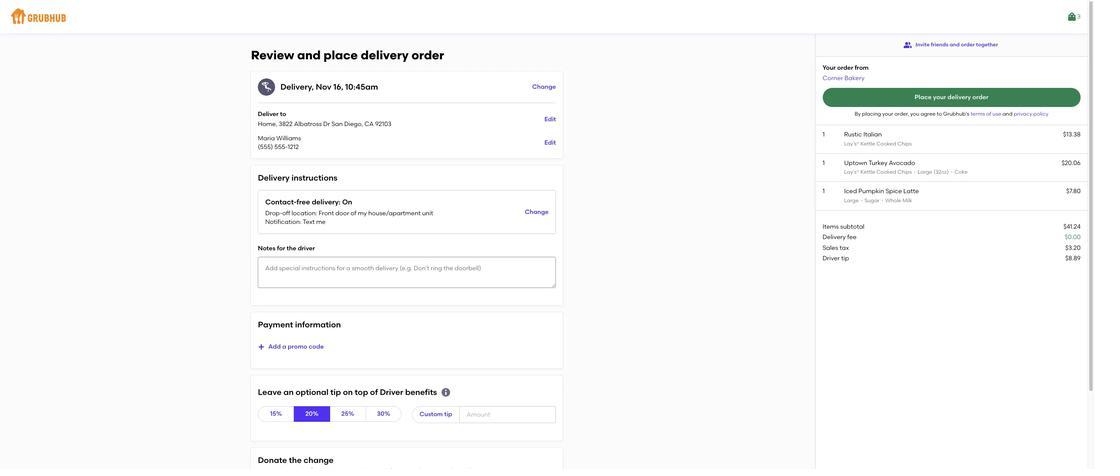 Task type: vqa. For each thing, say whether or not it's contained in the screenshot.


Task type: describe. For each thing, give the bounding box(es) containing it.
1 for uptown turkey avocado
[[823, 159, 825, 167]]

Notes for the driver text field
[[258, 257, 556, 288]]

tip for custom tip
[[445, 411, 453, 419]]

your inside button
[[934, 94, 947, 101]]

0 horizontal spatial ,
[[276, 121, 277, 128]]

change for nov 16, 10:45am
[[532, 83, 556, 90]]

invite friends and order together
[[916, 42, 999, 48]]

albatross
[[294, 121, 322, 128]]

sales
[[823, 244, 839, 252]]

$20.06 lay's® kettle cooked chips ∙ large (32oz) ∙ coke
[[845, 159, 1081, 175]]

to inside deliver to home , 3822 albatross dr san diego , ca 92103
[[280, 110, 286, 118]]

from
[[855, 64, 869, 72]]

1 vertical spatial the
[[289, 456, 302, 466]]

terms of use link
[[971, 111, 1003, 117]]

3 button
[[1067, 9, 1081, 25]]

together
[[977, 42, 999, 48]]

dr
[[323, 121, 330, 128]]

me
[[316, 219, 326, 226]]

sugar
[[865, 198, 880, 204]]

review and place delivery order
[[251, 48, 444, 62]]

your
[[823, 64, 836, 72]]

donate the change
[[258, 456, 334, 466]]

3
[[1078, 13, 1081, 20]]

cooked for turkey
[[877, 169, 897, 175]]

edit button for maria williams (555) 555-1212
[[545, 135, 556, 151]]

off
[[282, 210, 290, 217]]

16,
[[334, 82, 343, 92]]

whole
[[886, 198, 902, 204]]

add a promo code
[[268, 343, 324, 351]]

0 vertical spatial the
[[287, 245, 296, 253]]

1 horizontal spatial to
[[937, 111, 943, 117]]

20% button
[[294, 407, 330, 422]]

1 horizontal spatial ,
[[312, 82, 314, 92]]

change for drop-off location:
[[525, 208, 549, 216]]

code
[[309, 343, 324, 351]]

kettle for turkey
[[861, 169, 876, 175]]

1 for iced pumpkin spice latte
[[823, 188, 825, 195]]

policy
[[1034, 111, 1049, 117]]

italian
[[864, 131, 882, 138]]

driver tip
[[823, 255, 850, 262]]

change
[[304, 456, 334, 466]]

pumpkin
[[859, 188, 885, 195]]

2 horizontal spatial and
[[1003, 111, 1013, 117]]

grubhub's
[[944, 111, 970, 117]]

$20.06
[[1062, 159, 1081, 167]]

lay's® for uptown
[[845, 169, 860, 175]]

place your delivery order
[[915, 94, 989, 101]]

tax
[[840, 244, 849, 252]]

turkey
[[869, 159, 888, 167]]

$8.89
[[1066, 255, 1081, 262]]

(32oz)
[[934, 169, 949, 175]]

subtotal
[[841, 223, 865, 231]]

free
[[297, 198, 310, 207]]

people icon image
[[904, 41, 913, 49]]

top
[[355, 388, 368, 398]]

leave an optional tip on top of driver benefits
[[258, 388, 437, 398]]

15% button
[[258, 407, 294, 422]]

leave
[[258, 388, 282, 398]]

on
[[342, 198, 352, 207]]

information
[[295, 320, 341, 330]]

$0.00
[[1065, 234, 1081, 241]]

∙ down the iced pumpkin spice latte
[[881, 198, 885, 204]]

payment
[[258, 320, 293, 330]]

for
[[277, 245, 285, 253]]

unit
[[422, 210, 433, 217]]

notes
[[258, 245, 276, 253]]

2 horizontal spatial of
[[987, 111, 992, 117]]

place your delivery order button
[[823, 88, 1081, 107]]

chips for rustic italian
[[898, 141, 913, 147]]

door
[[336, 210, 349, 217]]

change button for drop-off location:
[[525, 205, 549, 220]]

use
[[993, 111, 1002, 117]]

∙ down avocado
[[914, 169, 917, 175]]

terms
[[971, 111, 986, 117]]

uptown turkey avocado
[[845, 159, 916, 167]]

30% button
[[366, 407, 402, 422]]

fee
[[848, 234, 857, 241]]

20%
[[305, 411, 319, 418]]

house/apartment
[[369, 210, 421, 217]]

friends
[[931, 42, 949, 48]]

1 vertical spatial driver
[[380, 388, 404, 398]]

milk
[[903, 198, 913, 204]]

svg image inside "add a promo code" button
[[258, 344, 265, 351]]

$7.80 large ∙ sugar ∙ whole milk
[[845, 188, 1081, 204]]

kettle for italian
[[861, 141, 876, 147]]

0 horizontal spatial tip
[[331, 388, 341, 398]]

delivery up 10:45am on the top left of the page
[[361, 48, 409, 62]]

delivery for delivery instructions
[[258, 173, 290, 183]]

front
[[319, 210, 334, 217]]



Task type: locate. For each thing, give the bounding box(es) containing it.
latte
[[904, 188, 919, 195]]

notes for the driver
[[258, 245, 315, 253]]

1 kettle from the top
[[861, 141, 876, 147]]

chips down avocado
[[898, 169, 913, 175]]

an
[[284, 388, 294, 398]]

large inside $7.80 large ∙ sugar ∙ whole milk
[[845, 198, 859, 204]]

to right agree
[[937, 111, 943, 117]]

iced pumpkin spice latte
[[845, 188, 919, 195]]

of left use
[[987, 111, 992, 117]]

0 horizontal spatial your
[[883, 111, 894, 117]]

the right donate
[[289, 456, 302, 466]]

edit button
[[545, 112, 556, 127], [545, 135, 556, 151]]

optional
[[296, 388, 329, 398]]

invite
[[916, 42, 930, 48]]

2 kettle from the top
[[861, 169, 876, 175]]

1 vertical spatial kettle
[[861, 169, 876, 175]]

$13.38 lay's® kettle cooked chips
[[845, 131, 1081, 147]]

tip right custom
[[445, 411, 453, 419]]

∙ left the sugar at the right top
[[860, 198, 864, 204]]

instructions
[[292, 173, 338, 183]]

corner bakery link
[[823, 74, 865, 82]]

0 vertical spatial chips
[[898, 141, 913, 147]]

and right use
[[1003, 111, 1013, 117]]

0 vertical spatial change
[[532, 83, 556, 90]]

1 horizontal spatial driver
[[823, 255, 840, 262]]

delivery up sales tax
[[823, 234, 846, 241]]

nov
[[316, 82, 332, 92]]

review
[[251, 48, 294, 62]]

deliver to home , 3822 albatross dr san diego , ca 92103
[[258, 110, 392, 128]]

1 for rustic italian
[[823, 131, 825, 138]]

delivery up grubhub's
[[948, 94, 972, 101]]

kettle down turkey
[[861, 169, 876, 175]]

1 vertical spatial your
[[883, 111, 894, 117]]

1 vertical spatial edit button
[[545, 135, 556, 151]]

0 vertical spatial kettle
[[861, 141, 876, 147]]

1 cooked from the top
[[877, 141, 897, 147]]

2 vertical spatial tip
[[445, 411, 453, 419]]

iced
[[845, 188, 857, 195]]

rustic
[[845, 131, 862, 138]]

1 vertical spatial of
[[351, 210, 357, 217]]

25% button
[[330, 407, 366, 422]]

items
[[823, 223, 839, 231]]

chips inside $20.06 lay's® kettle cooked chips ∙ large (32oz) ∙ coke
[[898, 169, 913, 175]]

driver up 30%
[[380, 388, 404, 398]]

a
[[282, 343, 286, 351]]

1 edit from the top
[[545, 116, 556, 123]]

lay's® down rustic
[[845, 141, 860, 147]]

1 horizontal spatial and
[[950, 42, 960, 48]]

(555)
[[258, 143, 273, 151]]

spice
[[886, 188, 902, 195]]

driver down sales on the right bottom
[[823, 255, 840, 262]]

your order from corner bakery
[[823, 64, 869, 82]]

edit
[[545, 116, 556, 123], [545, 139, 556, 146]]

order
[[962, 42, 975, 48], [412, 48, 444, 62], [838, 64, 854, 72], [973, 94, 989, 101]]

chips up avocado
[[898, 141, 913, 147]]

2 1 from the top
[[823, 159, 825, 167]]

location:
[[292, 210, 317, 217]]

on
[[343, 388, 353, 398]]

sales tax
[[823, 244, 849, 252]]

of inside contact-free delivery : on drop-off location: front door of my house/apartment unit notification: text me
[[351, 210, 357, 217]]

your
[[934, 94, 947, 101], [883, 111, 894, 117]]

change button
[[532, 79, 556, 95], [525, 205, 549, 220]]

1 horizontal spatial svg image
[[441, 387, 451, 398]]

custom tip button
[[412, 407, 460, 424]]

, left nov
[[312, 82, 314, 92]]

svg image up custom tip
[[441, 387, 451, 398]]

svg image
[[258, 344, 265, 351], [441, 387, 451, 398]]

0 horizontal spatial of
[[351, 210, 357, 217]]

delivery icon image
[[258, 78, 275, 96]]

1 1 from the top
[[823, 131, 825, 138]]

1 vertical spatial lay's®
[[845, 169, 860, 175]]

0 horizontal spatial svg image
[[258, 344, 265, 351]]

home
[[258, 121, 276, 128]]

1 vertical spatial tip
[[331, 388, 341, 398]]

tip down tax
[[842, 255, 850, 262]]

main navigation navigation
[[0, 0, 1088, 34]]

delivery inside button
[[948, 94, 972, 101]]

cooked down italian
[[877, 141, 897, 147]]

of right top
[[370, 388, 378, 398]]

delivery for delivery fee
[[823, 234, 846, 241]]

contact-
[[265, 198, 297, 207]]

delivery up front
[[312, 198, 339, 207]]

lay's® for rustic
[[845, 141, 860, 147]]

bakery
[[845, 74, 865, 82]]

1212
[[288, 143, 299, 151]]

lay's®
[[845, 141, 860, 147], [845, 169, 860, 175]]

∙
[[914, 169, 917, 175], [951, 169, 954, 175], [860, 198, 864, 204], [881, 198, 885, 204]]

large left (32oz)
[[918, 169, 933, 175]]

order inside your order from corner bakery
[[838, 64, 854, 72]]

san
[[332, 121, 343, 128]]

your left order,
[[883, 111, 894, 117]]

to up 3822
[[280, 110, 286, 118]]

2 vertical spatial of
[[370, 388, 378, 398]]

chips inside "$13.38 lay's® kettle cooked chips"
[[898, 141, 913, 147]]

avocado
[[889, 159, 916, 167]]

1 vertical spatial delivery
[[823, 234, 846, 241]]

lay's® inside $20.06 lay's® kettle cooked chips ∙ large (32oz) ∙ coke
[[845, 169, 860, 175]]

delivery , nov 16, 10:45am
[[281, 82, 378, 92]]

2 horizontal spatial tip
[[842, 255, 850, 262]]

delivery inside contact-free delivery : on drop-off location: front door of my house/apartment unit notification: text me
[[312, 198, 339, 207]]

1 horizontal spatial large
[[918, 169, 933, 175]]

deliver
[[258, 110, 279, 118]]

and left place
[[297, 48, 321, 62]]

0 horizontal spatial and
[[297, 48, 321, 62]]

0 vertical spatial change button
[[532, 79, 556, 95]]

2 lay's® from the top
[[845, 169, 860, 175]]

0 vertical spatial your
[[934, 94, 947, 101]]

cooked inside "$13.38 lay's® kettle cooked chips"
[[877, 141, 897, 147]]

svg image left the add
[[258, 344, 265, 351]]

15%
[[270, 411, 282, 418]]

large inside $20.06 lay's® kettle cooked chips ∙ large (32oz) ∙ coke
[[918, 169, 933, 175]]

placing
[[863, 111, 882, 117]]

corner
[[823, 74, 844, 82]]

1 chips from the top
[[898, 141, 913, 147]]

1 vertical spatial change button
[[525, 205, 549, 220]]

cooked inside $20.06 lay's® kettle cooked chips ∙ large (32oz) ∙ coke
[[877, 169, 897, 175]]

and inside button
[[950, 42, 960, 48]]

$3.20
[[1066, 244, 1081, 252]]

1 horizontal spatial of
[[370, 388, 378, 398]]

of left my
[[351, 210, 357, 217]]

contact-free delivery : on drop-off location: front door of my house/apartment unit notification: text me
[[265, 198, 433, 226]]

tip inside button
[[445, 411, 453, 419]]

williams
[[277, 135, 301, 142]]

driver
[[298, 245, 315, 253]]

0 vertical spatial delivery
[[258, 173, 290, 183]]

, left 3822
[[276, 121, 277, 128]]

notification:
[[265, 219, 302, 226]]

2 cooked from the top
[[877, 169, 897, 175]]

0 horizontal spatial large
[[845, 198, 859, 204]]

the right the for
[[287, 245, 296, 253]]

delivery fee
[[823, 234, 857, 241]]

0 vertical spatial driver
[[823, 255, 840, 262]]

1
[[823, 131, 825, 138], [823, 159, 825, 167], [823, 188, 825, 195]]

0 vertical spatial edit button
[[545, 112, 556, 127]]

0 vertical spatial edit
[[545, 116, 556, 123]]

0 vertical spatial lay's®
[[845, 141, 860, 147]]

1 left iced
[[823, 188, 825, 195]]

lay's® down uptown
[[845, 169, 860, 175]]

tip for driver tip
[[842, 255, 850, 262]]

2 horizontal spatial ,
[[362, 121, 363, 128]]

edit button for deliver to home , 3822 albatross dr san diego , ca 92103
[[545, 112, 556, 127]]

promo
[[288, 343, 307, 351]]

0 vertical spatial cooked
[[877, 141, 897, 147]]

92103
[[375, 121, 392, 128]]

10:45am
[[345, 82, 378, 92]]

$7.80
[[1067, 188, 1081, 195]]

0 horizontal spatial delivery
[[258, 173, 290, 183]]

my
[[358, 210, 367, 217]]

1 vertical spatial large
[[845, 198, 859, 204]]

1 vertical spatial 1
[[823, 159, 825, 167]]

lay's® inside "$13.38 lay's® kettle cooked chips"
[[845, 141, 860, 147]]

1 vertical spatial cooked
[[877, 169, 897, 175]]

1 horizontal spatial delivery
[[823, 234, 846, 241]]

agree
[[921, 111, 936, 117]]

edit for deliver to home , 3822 albatross dr san diego , ca 92103
[[545, 116, 556, 123]]

1 edit button from the top
[[545, 112, 556, 127]]

1 horizontal spatial tip
[[445, 411, 453, 419]]

∙ left coke
[[951, 169, 954, 175]]

edit for maria williams (555) 555-1212
[[545, 139, 556, 146]]

1 vertical spatial change
[[525, 208, 549, 216]]

0 vertical spatial tip
[[842, 255, 850, 262]]

donate
[[258, 456, 287, 466]]

$13.38
[[1064, 131, 1081, 138]]

2 chips from the top
[[898, 169, 913, 175]]

drop-
[[265, 210, 282, 217]]

2 edit from the top
[[545, 139, 556, 146]]

change button for nov 16, 10:45am
[[532, 79, 556, 95]]

items subtotal
[[823, 223, 865, 231]]

order,
[[895, 111, 910, 117]]

chips for uptown turkey avocado
[[898, 169, 913, 175]]

2 edit button from the top
[[545, 135, 556, 151]]

3 1 from the top
[[823, 188, 825, 195]]

by placing your order, you agree to grubhub's terms of use and privacy policy
[[855, 111, 1049, 117]]

delivery left nov
[[281, 82, 312, 92]]

large down iced
[[845, 198, 859, 204]]

1 left uptown
[[823, 159, 825, 167]]

0 vertical spatial 1
[[823, 131, 825, 138]]

tip
[[842, 255, 850, 262], [331, 388, 341, 398], [445, 411, 453, 419]]

1 vertical spatial edit
[[545, 139, 556, 146]]

0 horizontal spatial driver
[[380, 388, 404, 398]]

2 vertical spatial 1
[[823, 188, 825, 195]]

, left ca
[[362, 121, 363, 128]]

kettle down italian
[[861, 141, 876, 147]]

1 left rustic
[[823, 131, 825, 138]]

delivery instructions
[[258, 173, 338, 183]]

delivery up contact- at the left top
[[258, 173, 290, 183]]

kettle inside $20.06 lay's® kettle cooked chips ∙ large (32oz) ∙ coke
[[861, 169, 876, 175]]

and right friends
[[950, 42, 960, 48]]

custom
[[420, 411, 443, 419]]

0 vertical spatial of
[[987, 111, 992, 117]]

0 vertical spatial large
[[918, 169, 933, 175]]

$41.24
[[1064, 223, 1081, 231]]

cooked for italian
[[877, 141, 897, 147]]

1 horizontal spatial your
[[934, 94, 947, 101]]

tip left "on"
[[331, 388, 341, 398]]

kettle inside "$13.38 lay's® kettle cooked chips"
[[861, 141, 876, 147]]

0 vertical spatial svg image
[[258, 344, 265, 351]]

your right place in the right top of the page
[[934, 94, 947, 101]]

1 lay's® from the top
[[845, 141, 860, 147]]

cooked down uptown turkey avocado at the top right
[[877, 169, 897, 175]]

by
[[855, 111, 861, 117]]

25%
[[341, 411, 354, 418]]

0 horizontal spatial to
[[280, 110, 286, 118]]

1 vertical spatial chips
[[898, 169, 913, 175]]

text
[[303, 219, 315, 226]]

maria
[[258, 135, 275, 142]]

benefits
[[405, 388, 437, 398]]

add
[[268, 343, 281, 351]]

1 vertical spatial svg image
[[441, 387, 451, 398]]

you
[[911, 111, 920, 117]]



